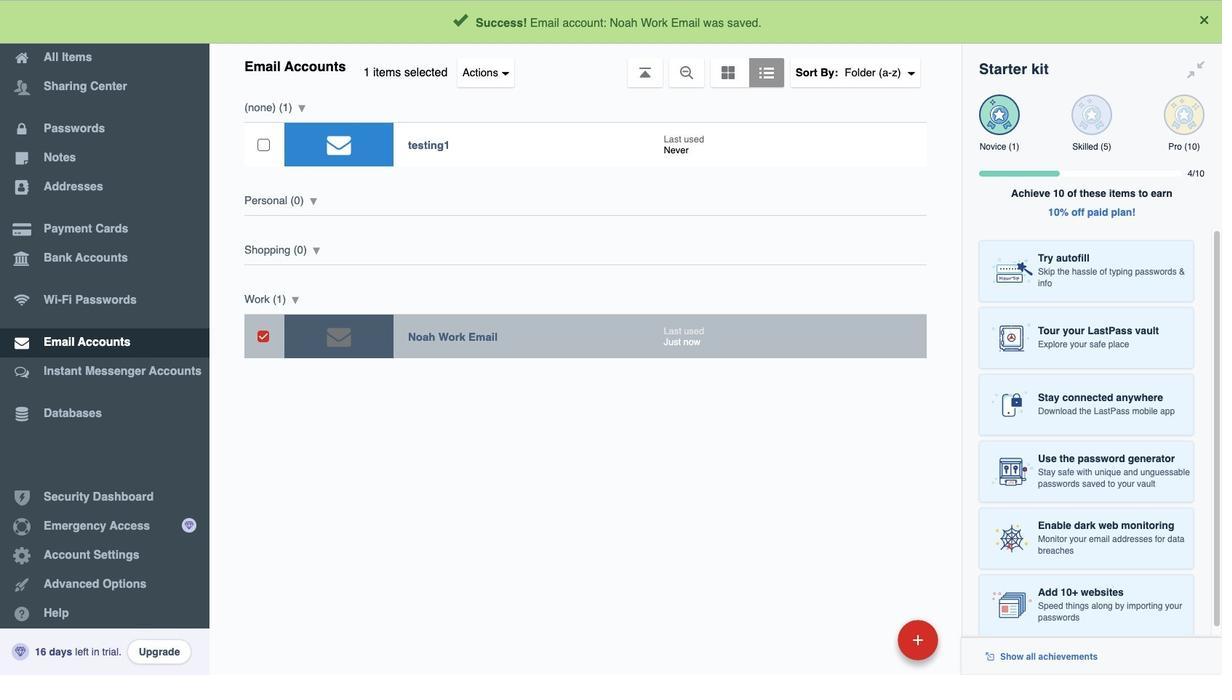 Task type: describe. For each thing, give the bounding box(es) containing it.
new item element
[[798, 620, 943, 661]]

search my vault text field
[[351, 6, 932, 38]]

vault options navigation
[[209, 44, 962, 87]]

Search search field
[[351, 6, 932, 38]]



Task type: locate. For each thing, give the bounding box(es) containing it.
new item navigation
[[798, 616, 947, 676]]

alert
[[0, 0, 1222, 44]]

main navigation navigation
[[0, 0, 209, 676]]



Task type: vqa. For each thing, say whether or not it's contained in the screenshot.
text box
no



